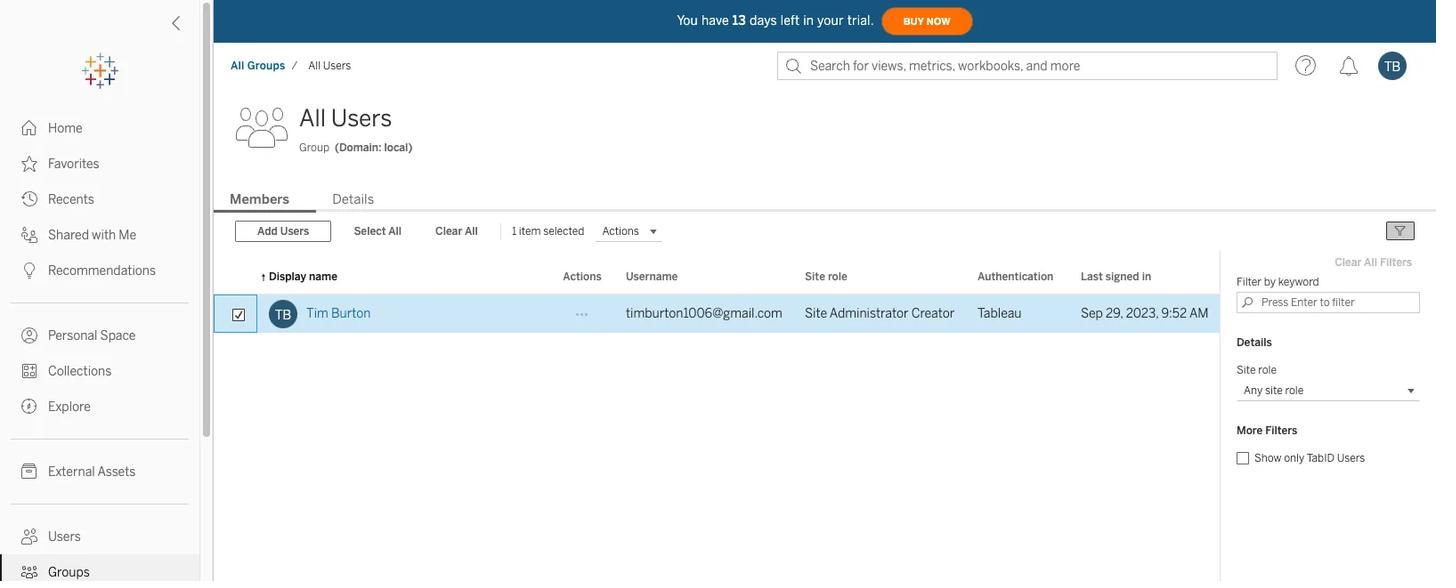 Task type: describe. For each thing, give the bounding box(es) containing it.
me
[[119, 228, 136, 243]]

local)
[[384, 142, 413, 154]]

all right /
[[308, 60, 321, 72]]

by text only_f5he34f image for favorites
[[21, 156, 37, 172]]

shared with me
[[48, 228, 136, 243]]

all inside clear all filters 'button'
[[1365, 257, 1378, 269]]

by
[[1265, 276, 1277, 289]]

days
[[750, 13, 778, 28]]

signed
[[1106, 271, 1140, 283]]

group image
[[235, 101, 289, 154]]

all inside select all button
[[389, 225, 402, 238]]

clear all filters
[[1335, 257, 1413, 269]]

1 vertical spatial details
[[1237, 337, 1273, 349]]

tim burton
[[306, 306, 371, 322]]

recommendations
[[48, 264, 156, 279]]

9:52
[[1162, 306, 1188, 322]]

am
[[1190, 306, 1209, 322]]

tableau
[[978, 306, 1022, 322]]

only
[[1285, 453, 1305, 465]]

role inside 'grid'
[[828, 271, 848, 283]]

buy
[[904, 16, 924, 27]]

role inside popup button
[[1286, 385, 1304, 397]]

all groups link
[[230, 59, 286, 73]]

actions inside popup button
[[603, 225, 640, 238]]

1
[[512, 225, 517, 238]]

any
[[1245, 385, 1263, 397]]

timburton1006@gmail.com
[[626, 306, 783, 322]]

all left /
[[231, 60, 245, 72]]

details inside sub-spaces tab list
[[332, 191, 374, 208]]

1 item selected
[[512, 225, 585, 238]]

users for all users group (domain: local)
[[331, 104, 392, 133]]

administrator
[[830, 306, 909, 322]]

external
[[48, 465, 95, 480]]

you
[[677, 13, 698, 28]]

explore
[[48, 400, 91, 415]]

by text only_f5he34f image for explore
[[21, 399, 37, 415]]

shared with me link
[[0, 217, 200, 253]]

filters inside clear all filters 'button'
[[1381, 257, 1413, 269]]

row inside all users main content
[[214, 295, 1221, 334]]

members
[[230, 191, 290, 208]]

group
[[299, 142, 330, 154]]

have
[[702, 13, 729, 28]]

by text only_f5he34f image for personal space
[[21, 328, 37, 344]]

add users
[[257, 225, 309, 238]]

0 vertical spatial site
[[805, 271, 826, 283]]

shared
[[48, 228, 89, 243]]

trial.
[[848, 13, 874, 28]]

external assets
[[48, 465, 136, 480]]

collections
[[48, 364, 112, 380]]

tim burton link
[[306, 295, 371, 334]]

users link
[[0, 519, 200, 555]]

groups link
[[0, 555, 200, 582]]

left
[[781, 13, 800, 28]]

sep
[[1081, 306, 1104, 322]]

buy now
[[904, 16, 951, 27]]

by text only_f5he34f image for home
[[21, 120, 37, 136]]

all inside clear all button
[[465, 225, 478, 238]]

external assets link
[[0, 454, 200, 490]]

tim
[[306, 306, 329, 322]]

users for add users
[[280, 225, 309, 238]]

more
[[1237, 425, 1263, 437]]

last signed in
[[1081, 271, 1152, 283]]

grid inside all users main content
[[214, 261, 1221, 582]]

home link
[[0, 110, 200, 146]]

with
[[92, 228, 116, 243]]

site role inside 'grid'
[[805, 271, 848, 283]]

0 vertical spatial in
[[804, 13, 814, 28]]

you have 13 days left in your trial.
[[677, 13, 874, 28]]

filter
[[1237, 276, 1262, 289]]

by text only_f5he34f image for recommendations
[[21, 263, 37, 279]]

more filters
[[1237, 425, 1298, 437]]

main navigation. press the up and down arrow keys to access links. element
[[0, 110, 200, 582]]

personal space
[[48, 329, 136, 344]]

show
[[1255, 453, 1282, 465]]

explore link
[[0, 389, 200, 425]]

1 vertical spatial site
[[805, 306, 828, 322]]

home
[[48, 121, 83, 136]]

authentication
[[978, 271, 1054, 283]]

site administrator creator
[[805, 306, 955, 322]]

navigation panel element
[[0, 53, 200, 582]]

keyword
[[1279, 276, 1320, 289]]

1 vertical spatial role
[[1259, 364, 1277, 377]]

by text only_f5he34f image for users
[[21, 529, 37, 545]]



Task type: vqa. For each thing, say whether or not it's contained in the screenshot.
Search for a user to view their effective permissions text box
no



Task type: locate. For each thing, give the bounding box(es) containing it.
1 vertical spatial actions
[[563, 271, 602, 283]]

name
[[309, 271, 338, 283]]

last
[[1081, 271, 1104, 283]]

0 vertical spatial filters
[[1381, 257, 1413, 269]]

1 horizontal spatial role
[[1259, 364, 1277, 377]]

by text only_f5he34f image inside users link
[[21, 529, 37, 545]]

6 by text only_f5he34f image from the top
[[21, 464, 37, 480]]

clear up filter by keyword text field
[[1335, 257, 1362, 269]]

assets
[[97, 465, 136, 480]]

by text only_f5he34f image for collections
[[21, 363, 37, 380]]

users right tabid
[[1338, 453, 1366, 465]]

details
[[332, 191, 374, 208], [1237, 337, 1273, 349]]

recents link
[[0, 182, 200, 217]]

all users group (domain: local)
[[299, 104, 413, 154]]

add users button
[[235, 221, 332, 242]]

by text only_f5he34f image left personal
[[21, 328, 37, 344]]

filters up filter by keyword text field
[[1381, 257, 1413, 269]]

actions button
[[595, 221, 663, 242]]

2 horizontal spatial role
[[1286, 385, 1304, 397]]

4 by text only_f5he34f image from the top
[[21, 328, 37, 344]]

by text only_f5he34f image inside favorites link
[[21, 156, 37, 172]]

clear all filters button
[[1327, 252, 1421, 273]]

all up filter by keyword text field
[[1365, 257, 1378, 269]]

role up any site role
[[1259, 364, 1277, 377]]

select
[[354, 225, 386, 238]]

by text only_f5he34f image inside explore link
[[21, 399, 37, 415]]

details up select
[[332, 191, 374, 208]]

display
[[269, 271, 307, 283]]

by text only_f5he34f image left shared
[[21, 227, 37, 243]]

filter by keyword
[[1237, 276, 1320, 289]]

by text only_f5he34f image left recents
[[21, 192, 37, 208]]

row group
[[214, 295, 1221, 334]]

Filter by keyword text field
[[1237, 292, 1421, 314]]

users inside all users group (domain: local)
[[331, 104, 392, 133]]

sub-spaces tab list
[[214, 190, 1437, 213]]

site up the 'site administrator creator'
[[805, 271, 826, 283]]

2 vertical spatial role
[[1286, 385, 1304, 397]]

1 horizontal spatial site role
[[1237, 364, 1277, 377]]

0 horizontal spatial site role
[[805, 271, 848, 283]]

by text only_f5he34f image
[[21, 120, 37, 136], [21, 227, 37, 243], [21, 399, 37, 415], [21, 565, 37, 581]]

by text only_f5he34f image inside groups link
[[21, 565, 37, 581]]

filters up only
[[1266, 425, 1298, 437]]

all users main content
[[214, 89, 1437, 582]]

clear all
[[436, 225, 478, 238]]

clear all button
[[424, 221, 490, 242]]

1 horizontal spatial groups
[[247, 60, 285, 72]]

groups down users link
[[48, 566, 90, 581]]

personal
[[48, 329, 97, 344]]

2 vertical spatial site
[[1237, 364, 1257, 377]]

/
[[292, 60, 298, 72]]

0 horizontal spatial filters
[[1266, 425, 1298, 437]]

in inside 'grid'
[[1143, 271, 1152, 283]]

your
[[818, 13, 844, 28]]

0 vertical spatial role
[[828, 271, 848, 283]]

in
[[804, 13, 814, 28], [1143, 271, 1152, 283]]

users
[[323, 60, 351, 72], [331, 104, 392, 133], [280, 225, 309, 238], [1338, 453, 1366, 465], [48, 530, 81, 545]]

row containing tim burton
[[214, 295, 1221, 334]]

all users
[[308, 60, 351, 72]]

Search for views, metrics, workbooks, and more text field
[[778, 52, 1278, 80]]

0 horizontal spatial details
[[332, 191, 374, 208]]

clear inside 'button'
[[1335, 257, 1362, 269]]

site role
[[805, 271, 848, 283], [1237, 364, 1277, 377]]

favorites link
[[0, 146, 200, 182]]

0 vertical spatial site role
[[805, 271, 848, 283]]

any site role button
[[1237, 380, 1421, 402]]

by text only_f5he34f image up groups link
[[21, 529, 37, 545]]

by text only_f5he34f image down users link
[[21, 565, 37, 581]]

4 by text only_f5he34f image from the top
[[21, 565, 37, 581]]

show only tabid users
[[1255, 453, 1366, 465]]

creator
[[912, 306, 955, 322]]

1 vertical spatial filters
[[1266, 425, 1298, 437]]

site
[[1266, 385, 1283, 397]]

row
[[214, 295, 1221, 334]]

grid containing tim burton
[[214, 261, 1221, 582]]

by text only_f5he34f image for shared with me
[[21, 227, 37, 243]]

by text only_f5he34f image for groups
[[21, 565, 37, 581]]

clear
[[436, 225, 463, 238], [1335, 257, 1362, 269]]

site up any at the bottom of the page
[[1237, 364, 1257, 377]]

1 vertical spatial in
[[1143, 271, 1152, 283]]

recommendations link
[[0, 253, 200, 289]]

0 horizontal spatial actions
[[563, 271, 602, 283]]

display name
[[269, 271, 338, 283]]

actions down selected
[[563, 271, 602, 283]]

users right add
[[280, 225, 309, 238]]

0 vertical spatial clear
[[436, 225, 463, 238]]

by text only_f5he34f image inside shared with me link
[[21, 227, 37, 243]]

by text only_f5he34f image inside recommendations link
[[21, 263, 37, 279]]

2023,
[[1127, 306, 1159, 322]]

1 horizontal spatial actions
[[603, 225, 640, 238]]

1 horizontal spatial filters
[[1381, 257, 1413, 269]]

0 horizontal spatial clear
[[436, 225, 463, 238]]

site left administrator
[[805, 306, 828, 322]]

all users element
[[303, 60, 357, 72]]

3 by text only_f5he34f image from the top
[[21, 263, 37, 279]]

recents
[[48, 192, 94, 208]]

13
[[733, 13, 746, 28]]

0 vertical spatial groups
[[247, 60, 285, 72]]

grid
[[214, 261, 1221, 582]]

favorites
[[48, 157, 99, 172]]

groups left /
[[247, 60, 285, 72]]

selected
[[544, 225, 585, 238]]

by text only_f5he34f image inside 'external assets' link
[[21, 464, 37, 480]]

0 horizontal spatial in
[[804, 13, 814, 28]]

site role up administrator
[[805, 271, 848, 283]]

groups inside main navigation. press the up and down arrow keys to access links. 'element'
[[48, 566, 90, 581]]

0 vertical spatial actions
[[603, 225, 640, 238]]

1 vertical spatial groups
[[48, 566, 90, 581]]

3 by text only_f5he34f image from the top
[[21, 399, 37, 415]]

0 horizontal spatial role
[[828, 271, 848, 283]]

role
[[828, 271, 848, 283], [1259, 364, 1277, 377], [1286, 385, 1304, 397]]

all up group on the left top
[[299, 104, 326, 133]]

users right /
[[323, 60, 351, 72]]

role right site
[[1286, 385, 1304, 397]]

1 by text only_f5he34f image from the top
[[21, 156, 37, 172]]

tabid
[[1307, 453, 1335, 465]]

0 vertical spatial details
[[332, 191, 374, 208]]

role up administrator
[[828, 271, 848, 283]]

details up any at the bottom of the page
[[1237, 337, 1273, 349]]

clear for clear all filters
[[1335, 257, 1362, 269]]

username
[[626, 271, 678, 283]]

users for all users
[[323, 60, 351, 72]]

1 by text only_f5he34f image from the top
[[21, 120, 37, 136]]

1 vertical spatial site role
[[1237, 364, 1277, 377]]

space
[[100, 329, 136, 344]]

any site role
[[1245, 385, 1304, 397]]

by text only_f5he34f image left the external
[[21, 464, 37, 480]]

(domain:
[[335, 142, 382, 154]]

2 by text only_f5he34f image from the top
[[21, 227, 37, 243]]

users inside button
[[280, 225, 309, 238]]

buy now button
[[882, 7, 973, 36]]

clear inside button
[[436, 225, 463, 238]]

actions up username
[[603, 225, 640, 238]]

by text only_f5he34f image left favorites
[[21, 156, 37, 172]]

by text only_f5he34f image inside collections link
[[21, 363, 37, 380]]

filters
[[1381, 257, 1413, 269], [1266, 425, 1298, 437]]

all groups /
[[231, 60, 298, 72]]

personal space link
[[0, 318, 200, 354]]

by text only_f5he34f image left collections
[[21, 363, 37, 380]]

1 horizontal spatial clear
[[1335, 257, 1362, 269]]

collections link
[[0, 354, 200, 389]]

by text only_f5he34f image left explore
[[21, 399, 37, 415]]

all right select
[[389, 225, 402, 238]]

1 horizontal spatial in
[[1143, 271, 1152, 283]]

7 by text only_f5he34f image from the top
[[21, 529, 37, 545]]

site
[[805, 271, 826, 283], [805, 306, 828, 322], [1237, 364, 1257, 377]]

all inside all users group (domain: local)
[[299, 104, 326, 133]]

users up "(domain:"
[[331, 104, 392, 133]]

all left '1'
[[465, 225, 478, 238]]

5 by text only_f5he34f image from the top
[[21, 363, 37, 380]]

by text only_f5he34f image
[[21, 156, 37, 172], [21, 192, 37, 208], [21, 263, 37, 279], [21, 328, 37, 344], [21, 363, 37, 380], [21, 464, 37, 480], [21, 529, 37, 545]]

item
[[519, 225, 541, 238]]

sep 29, 2023, 9:52 am
[[1081, 306, 1209, 322]]

clear for clear all
[[436, 225, 463, 238]]

1 vertical spatial clear
[[1335, 257, 1362, 269]]

29,
[[1106, 306, 1124, 322]]

site role up any at the bottom of the page
[[1237, 364, 1277, 377]]

2 by text only_f5he34f image from the top
[[21, 192, 37, 208]]

by text only_f5he34f image for external assets
[[21, 464, 37, 480]]

row group containing tim burton
[[214, 295, 1221, 334]]

all
[[231, 60, 245, 72], [308, 60, 321, 72], [299, 104, 326, 133], [389, 225, 402, 238], [465, 225, 478, 238], [1365, 257, 1378, 269]]

by text only_f5he34f image inside recents link
[[21, 192, 37, 208]]

by text only_f5he34f image inside home link
[[21, 120, 37, 136]]

in right left
[[804, 13, 814, 28]]

add
[[257, 225, 278, 238]]

1 horizontal spatial details
[[1237, 337, 1273, 349]]

users up groups link
[[48, 530, 81, 545]]

select all
[[354, 225, 402, 238]]

groups
[[247, 60, 285, 72], [48, 566, 90, 581]]

now
[[927, 16, 951, 27]]

0 horizontal spatial groups
[[48, 566, 90, 581]]

by text only_f5he34f image left "home"
[[21, 120, 37, 136]]

actions
[[603, 225, 640, 238], [563, 271, 602, 283]]

by text only_f5he34f image for recents
[[21, 192, 37, 208]]

by text only_f5he34f image left "recommendations"
[[21, 263, 37, 279]]

by text only_f5he34f image inside 'personal space' link
[[21, 328, 37, 344]]

in right signed
[[1143, 271, 1152, 283]]

users inside main navigation. press the up and down arrow keys to access links. 'element'
[[48, 530, 81, 545]]

row group inside all users main content
[[214, 295, 1221, 334]]

burton
[[331, 306, 371, 322]]

clear left '1'
[[436, 225, 463, 238]]

select all button
[[342, 221, 413, 242]]



